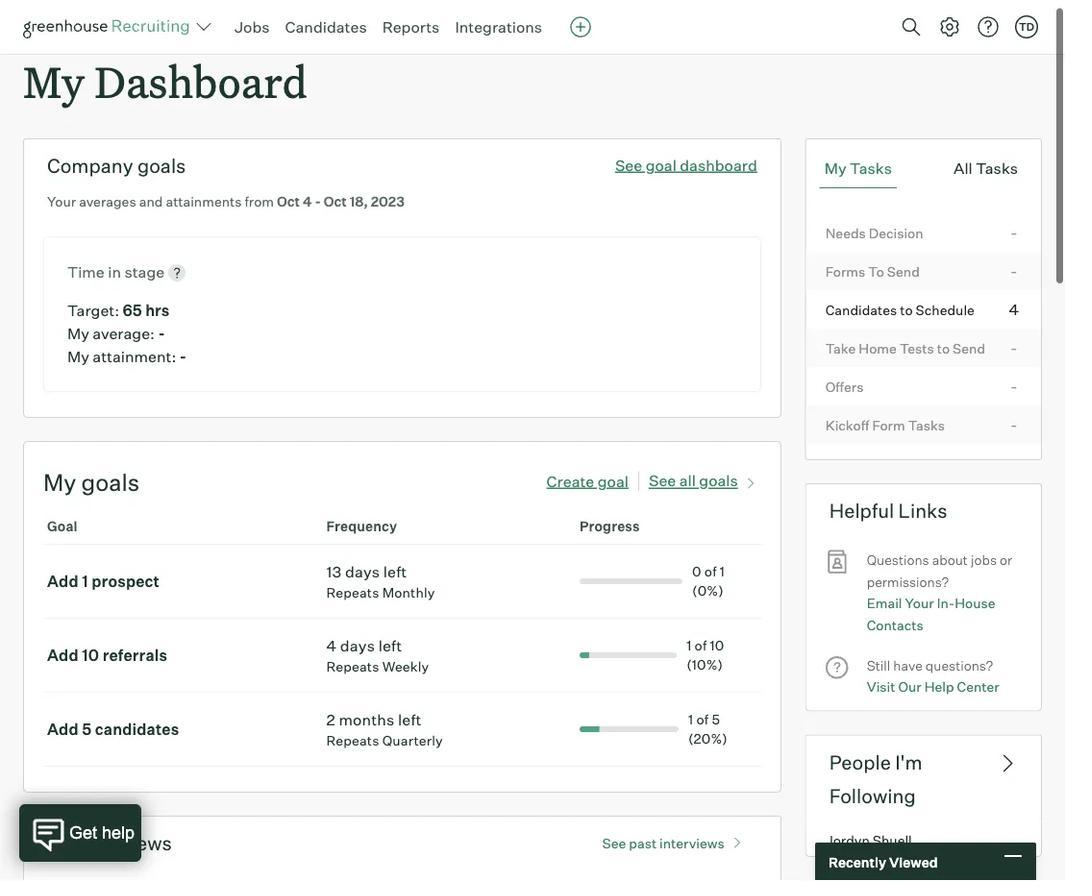 Task type: describe. For each thing, give the bounding box(es) containing it.
jordyn shuell
[[826, 832, 912, 849]]

home
[[859, 340, 897, 357]]

attainments
[[166, 193, 242, 210]]

1 inside 1 of 10 (10%)
[[687, 638, 692, 654]]

our
[[898, 679, 922, 696]]

tests
[[900, 340, 934, 357]]

days for 13
[[345, 563, 380, 582]]

interviews
[[660, 835, 725, 852]]

your inside questions about jobs or permissions? email your in-house contacts
[[905, 595, 934, 612]]

offers
[[826, 379, 864, 395]]

house
[[955, 595, 996, 612]]

1 inside 0 of 1 (0%)
[[720, 564, 725, 580]]

0
[[692, 564, 702, 580]]

permissions?
[[867, 574, 949, 590]]

1 left the prospect
[[82, 572, 88, 591]]

see goal dashboard
[[615, 155, 757, 175]]

tasks for my tasks
[[850, 159, 892, 178]]

jordyn shuell link
[[806, 823, 1041, 856]]

people
[[829, 750, 891, 774]]

10 inside 1 of 10 (10%)
[[710, 638, 724, 654]]

goal for see
[[646, 155, 677, 175]]

have
[[893, 657, 923, 674]]

0 horizontal spatial send
[[887, 263, 920, 280]]

candidates for candidates to schedule
[[826, 302, 897, 318]]

progress
[[580, 518, 640, 535]]

your averages and attainments from oct 4 - oct 18, 2023
[[47, 193, 405, 210]]

candidates
[[95, 720, 179, 740]]

questions
[[867, 552, 929, 569]]

my for goals
[[43, 468, 76, 497]]

(10%)
[[687, 657, 723, 674]]

jobs link
[[235, 17, 270, 37]]

helpful
[[829, 499, 894, 523]]

65
[[123, 301, 142, 320]]

interviews
[[79, 832, 172, 856]]

needs
[[826, 225, 866, 242]]

add 5 candidates
[[47, 720, 179, 740]]

reports link
[[382, 17, 440, 37]]

goals for company goals
[[137, 154, 186, 178]]

target:
[[67, 301, 119, 320]]

repeats for 2
[[326, 733, 379, 750]]

0 horizontal spatial 10
[[82, 646, 99, 665]]

i'm
[[895, 750, 923, 774]]

create goal link
[[547, 472, 649, 491]]

left for 13 days left
[[383, 563, 407, 582]]

frequency
[[326, 518, 397, 535]]

in-
[[937, 595, 955, 612]]

candidates link
[[285, 17, 367, 37]]

1 oct from the left
[[277, 193, 300, 210]]

1 of 5 (20%)
[[688, 712, 728, 748]]

needs decision
[[826, 225, 924, 242]]

1 horizontal spatial send
[[953, 340, 985, 357]]

1 vertical spatial to
[[937, 340, 950, 357]]

0 vertical spatial your
[[47, 193, 76, 210]]

time in
[[67, 263, 124, 282]]

see past interviews link
[[593, 827, 757, 852]]

still
[[867, 657, 891, 674]]

helpful links
[[829, 499, 948, 523]]

all
[[954, 159, 973, 178]]

5 inside 1 of 5 (20%)
[[712, 712, 720, 728]]

days for 4
[[340, 637, 375, 656]]

visit
[[867, 679, 895, 696]]

in
[[108, 263, 121, 282]]

goal for create
[[598, 472, 629, 491]]

add 10 referrals
[[47, 646, 167, 665]]

averages
[[79, 193, 136, 210]]

0 horizontal spatial 4
[[303, 193, 312, 210]]

kickoff
[[826, 417, 869, 434]]

search image
[[900, 15, 923, 38]]

visit our help center link
[[867, 677, 1000, 699]]

see for company goals
[[615, 155, 642, 175]]

my tasks
[[825, 159, 892, 178]]

18,
[[350, 193, 368, 210]]

goals for my goals
[[81, 468, 140, 497]]

questions about jobs or permissions? email your in-house contacts
[[867, 552, 1013, 633]]

(0%)
[[692, 583, 724, 600]]

1 horizontal spatial tasks
[[908, 417, 945, 434]]

add 1 prospect
[[47, 572, 160, 591]]

kickoff form tasks
[[826, 417, 945, 434]]

configure image
[[938, 15, 961, 38]]

following
[[829, 784, 916, 808]]

my dashboard
[[23, 53, 307, 110]]

time
[[67, 263, 105, 282]]

4 days left repeats weekly
[[326, 637, 429, 676]]

candidates to schedule
[[826, 302, 975, 318]]

recently
[[829, 854, 886, 871]]

take
[[826, 340, 856, 357]]

1 inside 1 of 5 (20%)
[[688, 712, 693, 728]]

jobs
[[235, 17, 270, 37]]

target: 65 hrs my average: - my attainment: -
[[67, 301, 187, 366]]

progress bar for 4 days left
[[492, 653, 677, 659]]

my for tasks
[[825, 159, 847, 178]]

my tasks button
[[820, 149, 897, 189]]

of for 2 months left
[[696, 712, 709, 728]]

my for dashboard
[[23, 53, 85, 110]]

tab list containing my tasks
[[820, 149, 1028, 189]]

forms to send
[[826, 263, 920, 280]]

goal
[[47, 518, 78, 535]]

2 oct from the left
[[324, 193, 347, 210]]

or
[[1000, 552, 1013, 569]]

shuell
[[873, 832, 912, 849]]

0 vertical spatial to
[[900, 302, 913, 318]]

to
[[868, 263, 884, 280]]



Task type: vqa. For each thing, say whether or not it's contained in the screenshot.


Task type: locate. For each thing, give the bounding box(es) containing it.
left up the "weekly"
[[378, 637, 402, 656]]

schedule
[[916, 302, 975, 318]]

email
[[867, 595, 902, 612]]

0 horizontal spatial goal
[[598, 472, 629, 491]]

progress bar
[[580, 579, 683, 585], [492, 653, 677, 659], [500, 727, 679, 733]]

see all goals
[[649, 472, 738, 491]]

left inside 4 days left repeats weekly
[[378, 637, 402, 656]]

days right 13
[[345, 563, 380, 582]]

10 up (10%) on the right bottom of page
[[710, 638, 724, 654]]

2 vertical spatial see
[[602, 835, 626, 852]]

weekly
[[382, 659, 429, 676]]

goals
[[137, 154, 186, 178], [81, 468, 140, 497], [699, 472, 738, 491]]

company goals
[[47, 154, 186, 178]]

left up the monthly
[[383, 563, 407, 582]]

monthly
[[382, 585, 435, 602]]

1 add from the top
[[47, 572, 79, 591]]

see left "dashboard"
[[615, 155, 642, 175]]

2 add from the top
[[47, 646, 79, 665]]

of right 0
[[705, 564, 717, 580]]

2 horizontal spatial tasks
[[976, 159, 1018, 178]]

add down 'goal'
[[47, 572, 79, 591]]

left for 2 months left
[[398, 711, 422, 730]]

oct left 18,
[[324, 193, 347, 210]]

0 vertical spatial add
[[47, 572, 79, 591]]

1 horizontal spatial oct
[[324, 193, 347, 210]]

repeats down months
[[326, 733, 379, 750]]

0 vertical spatial left
[[383, 563, 407, 582]]

send down the schedule
[[953, 340, 985, 357]]

goal
[[646, 155, 677, 175], [598, 472, 629, 491]]

tasks inside button
[[976, 159, 1018, 178]]

average:
[[93, 324, 155, 343]]

candidates right jobs
[[285, 17, 367, 37]]

0 vertical spatial of
[[705, 564, 717, 580]]

2 vertical spatial of
[[696, 712, 709, 728]]

candidates down forms to send
[[826, 302, 897, 318]]

see past interviews
[[602, 835, 725, 852]]

center
[[957, 679, 1000, 696]]

tasks inside 'button'
[[850, 159, 892, 178]]

of inside 1 of 5 (20%)
[[696, 712, 709, 728]]

company
[[47, 154, 133, 178]]

repeats inside "2 months left repeats quarterly"
[[326, 733, 379, 750]]

tasks right form
[[908, 417, 945, 434]]

repeats left the "weekly"
[[326, 659, 379, 676]]

of inside 1 of 10 (10%)
[[695, 638, 707, 654]]

1 horizontal spatial candidates
[[826, 302, 897, 318]]

viewed
[[889, 854, 938, 871]]

1 up (0%)
[[720, 564, 725, 580]]

1 up (10%) on the right bottom of page
[[687, 638, 692, 654]]

candidates for candidates
[[285, 17, 367, 37]]

1 vertical spatial your
[[905, 595, 934, 612]]

to up 'take home tests to send'
[[900, 302, 913, 318]]

1 vertical spatial repeats
[[326, 659, 379, 676]]

2 vertical spatial repeats
[[326, 733, 379, 750]]

tasks for all tasks
[[976, 159, 1018, 178]]

repeats inside 13 days left repeats monthly
[[326, 585, 379, 602]]

0 horizontal spatial 5
[[82, 720, 92, 740]]

left inside "2 months left repeats quarterly"
[[398, 711, 422, 730]]

5 up (20%)
[[712, 712, 720, 728]]

2 horizontal spatial 4
[[1009, 300, 1019, 319]]

questions?
[[926, 657, 993, 674]]

tab list
[[820, 149, 1028, 189]]

your down the company
[[47, 193, 76, 210]]

oct right from in the left of the page
[[277, 193, 300, 210]]

1
[[720, 564, 725, 580], [82, 572, 88, 591], [687, 638, 692, 654], [688, 712, 693, 728]]

1 horizontal spatial 5
[[712, 712, 720, 728]]

my inside 'button'
[[825, 159, 847, 178]]

td button
[[1015, 15, 1038, 38]]

4 right from in the left of the page
[[303, 193, 312, 210]]

all tasks
[[954, 159, 1018, 178]]

td button
[[1011, 12, 1042, 42]]

0 vertical spatial send
[[887, 263, 920, 280]]

1 horizontal spatial 4
[[326, 637, 337, 656]]

0 vertical spatial goal
[[646, 155, 677, 175]]

progress bar for 13 days left
[[580, 579, 683, 585]]

1 vertical spatial add
[[47, 646, 79, 665]]

create
[[547, 472, 594, 491]]

days
[[345, 563, 380, 582], [340, 637, 375, 656]]

jordyn
[[826, 832, 870, 849]]

prospect
[[92, 572, 160, 591]]

1 repeats from the top
[[326, 585, 379, 602]]

hrs
[[145, 301, 170, 320]]

greenhouse recruiting image
[[23, 15, 196, 38]]

dashboard
[[94, 53, 307, 110]]

0 vertical spatial see
[[615, 155, 642, 175]]

5
[[712, 712, 720, 728], [82, 720, 92, 740]]

2 repeats from the top
[[326, 659, 379, 676]]

1 vertical spatial progress bar
[[492, 653, 677, 659]]

tasks up needs decision
[[850, 159, 892, 178]]

left up quarterly
[[398, 711, 422, 730]]

create goal
[[547, 472, 629, 491]]

goal right create
[[598, 472, 629, 491]]

repeats for 4
[[326, 659, 379, 676]]

forms
[[826, 263, 865, 280]]

2 vertical spatial 4
[[326, 637, 337, 656]]

help
[[925, 679, 954, 696]]

add left referrals
[[47, 646, 79, 665]]

tasks right all
[[976, 159, 1018, 178]]

of up (20%)
[[696, 712, 709, 728]]

repeats down 13
[[326, 585, 379, 602]]

send
[[887, 263, 920, 280], [953, 340, 985, 357]]

still have questions? visit our help center
[[867, 657, 1000, 696]]

see left all
[[649, 472, 676, 491]]

4 for 4 days left repeats weekly
[[326, 637, 337, 656]]

past
[[629, 835, 657, 852]]

2 vertical spatial progress bar
[[500, 727, 679, 733]]

add for add 5 candidates
[[47, 720, 79, 740]]

candidates
[[285, 17, 367, 37], [826, 302, 897, 318]]

people i'm following link
[[805, 735, 1042, 823]]

integrations link
[[455, 17, 542, 37]]

1 of 10 (10%)
[[687, 638, 724, 674]]

1 vertical spatial days
[[340, 637, 375, 656]]

4
[[303, 193, 312, 210], [1009, 300, 1019, 319], [326, 637, 337, 656]]

1 horizontal spatial 10
[[710, 638, 724, 654]]

of
[[705, 564, 717, 580], [695, 638, 707, 654], [696, 712, 709, 728]]

add left candidates
[[47, 720, 79, 740]]

oct
[[277, 193, 300, 210], [324, 193, 347, 210]]

0 horizontal spatial to
[[900, 302, 913, 318]]

4 up '2'
[[326, 637, 337, 656]]

your
[[47, 193, 76, 210], [905, 595, 934, 612]]

10
[[710, 638, 724, 654], [82, 646, 99, 665]]

see left "past"
[[602, 835, 626, 852]]

see all goals link
[[649, 467, 761, 491]]

1 vertical spatial left
[[378, 637, 402, 656]]

send right the to
[[887, 263, 920, 280]]

of inside 0 of 1 (0%)
[[705, 564, 717, 580]]

of for 4 days left
[[695, 638, 707, 654]]

2 vertical spatial add
[[47, 720, 79, 740]]

repeats for 13
[[326, 585, 379, 602]]

people i'm following
[[829, 750, 923, 808]]

0 horizontal spatial candidates
[[285, 17, 367, 37]]

all
[[679, 472, 696, 491]]

0 horizontal spatial oct
[[277, 193, 300, 210]]

left inside 13 days left repeats monthly
[[383, 563, 407, 582]]

13 days left repeats monthly
[[326, 563, 435, 602]]

progress bar for 2 months left
[[500, 727, 679, 733]]

my
[[23, 53, 85, 110], [825, 159, 847, 178], [67, 324, 89, 343], [67, 347, 89, 366], [43, 468, 76, 497], [47, 832, 75, 856]]

left for 4 days left
[[378, 637, 402, 656]]

add for add 10 referrals
[[47, 646, 79, 665]]

0 horizontal spatial tasks
[[850, 159, 892, 178]]

add
[[47, 572, 79, 591], [47, 646, 79, 665], [47, 720, 79, 740]]

from
[[245, 193, 274, 210]]

months
[[339, 711, 395, 730]]

referrals
[[103, 646, 167, 665]]

links
[[898, 499, 948, 523]]

days down 13 days left repeats monthly
[[340, 637, 375, 656]]

4 right the schedule
[[1009, 300, 1019, 319]]

2
[[326, 711, 335, 730]]

3 add from the top
[[47, 720, 79, 740]]

2 months left repeats quarterly
[[326, 711, 443, 750]]

days inside 13 days left repeats monthly
[[345, 563, 380, 582]]

my interviews
[[47, 832, 172, 856]]

days inside 4 days left repeats weekly
[[340, 637, 375, 656]]

left
[[383, 563, 407, 582], [378, 637, 402, 656], [398, 711, 422, 730]]

integrations
[[455, 17, 542, 37]]

3 repeats from the top
[[326, 733, 379, 750]]

5 left candidates
[[82, 720, 92, 740]]

1 vertical spatial send
[[953, 340, 985, 357]]

my goals
[[43, 468, 140, 497]]

4 inside 4 days left repeats weekly
[[326, 637, 337, 656]]

1 vertical spatial 4
[[1009, 300, 1019, 319]]

0 vertical spatial repeats
[[326, 585, 379, 602]]

goal left "dashboard"
[[646, 155, 677, 175]]

1 horizontal spatial goal
[[646, 155, 677, 175]]

all tasks button
[[949, 149, 1023, 189]]

reports
[[382, 17, 440, 37]]

quarterly
[[382, 733, 443, 750]]

attainment:
[[93, 347, 176, 366]]

repeats
[[326, 585, 379, 602], [326, 659, 379, 676], [326, 733, 379, 750]]

4 for 4
[[1009, 300, 1019, 319]]

td
[[1019, 20, 1035, 33]]

dashboard
[[680, 155, 757, 175]]

2 vertical spatial left
[[398, 711, 422, 730]]

about
[[932, 552, 968, 569]]

1 vertical spatial goal
[[598, 472, 629, 491]]

see for my interviews
[[602, 835, 626, 852]]

1 vertical spatial candidates
[[826, 302, 897, 318]]

tasks
[[850, 159, 892, 178], [976, 159, 1018, 178], [908, 417, 945, 434]]

see
[[615, 155, 642, 175], [649, 472, 676, 491], [602, 835, 626, 852]]

your down the permissions?
[[905, 595, 934, 612]]

0 vertical spatial days
[[345, 563, 380, 582]]

decision
[[869, 225, 924, 242]]

1 horizontal spatial to
[[937, 340, 950, 357]]

1 vertical spatial see
[[649, 472, 676, 491]]

of up (10%) on the right bottom of page
[[695, 638, 707, 654]]

1 vertical spatial of
[[695, 638, 707, 654]]

10 left referrals
[[82, 646, 99, 665]]

1 horizontal spatial your
[[905, 595, 934, 612]]

my for interviews
[[47, 832, 75, 856]]

0 vertical spatial progress bar
[[580, 579, 683, 585]]

0 vertical spatial 4
[[303, 193, 312, 210]]

0 horizontal spatial your
[[47, 193, 76, 210]]

to right tests
[[937, 340, 950, 357]]

0 vertical spatial candidates
[[285, 17, 367, 37]]

form
[[872, 417, 905, 434]]

and
[[139, 193, 163, 210]]

contacts
[[867, 617, 924, 633]]

of for 13 days left
[[705, 564, 717, 580]]

1 up (20%)
[[688, 712, 693, 728]]

add for add 1 prospect
[[47, 572, 79, 591]]

repeats inside 4 days left repeats weekly
[[326, 659, 379, 676]]



